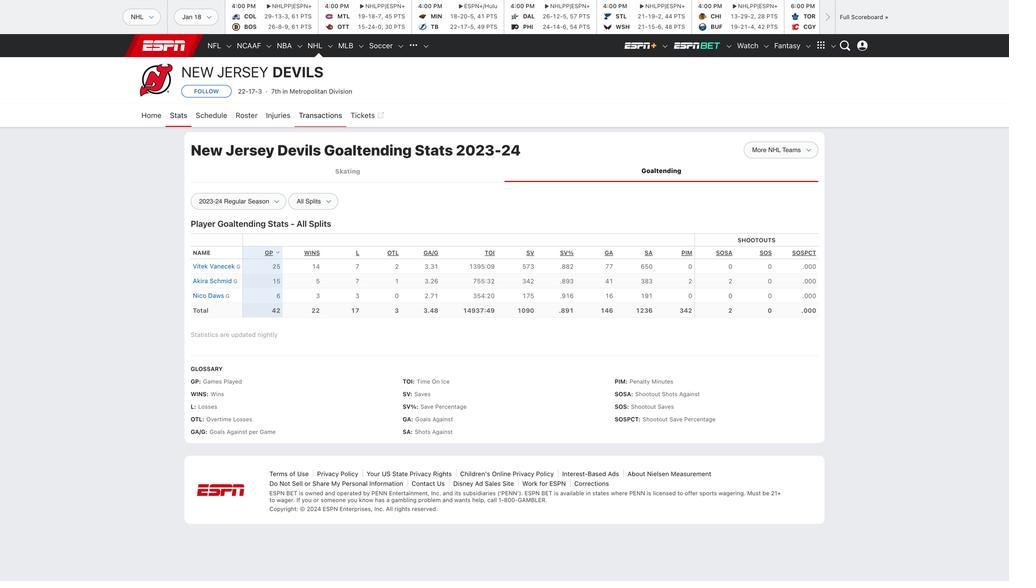 Task type: describe. For each thing, give the bounding box(es) containing it.
g for nico daws
[[226, 293, 230, 299]]

1 vertical spatial inc.
[[375, 506, 385, 513]]

13- for 4:00 pm
[[275, 13, 285, 20]]

nielsen
[[648, 471, 670, 478]]

1 vertical spatial losses
[[233, 417, 252, 423]]

4:00 for chi
[[699, 3, 712, 9]]

per
[[249, 429, 258, 436]]

nhlpp|espn+ for 28
[[739, 3, 778, 9]]

vanecek
[[210, 263, 235, 270]]

ncaaf image
[[266, 43, 273, 50]]

new jersey devils goaltending stats 2023-24
[[191, 142, 521, 159]]

full scoreboard »
[[841, 14, 889, 20]]

gp for gp
[[265, 250, 273, 257]]

ga for ga : goals against
[[403, 417, 412, 423]]

sospct for sospct
[[793, 250, 817, 257]]

not
[[280, 481, 290, 488]]

nba
[[277, 41, 292, 50]]

21+
[[772, 491, 782, 497]]

pts for 19-21-4, 42 pts
[[767, 23, 778, 30]]

.000 for 191
[[803, 293, 817, 300]]

espn+ image
[[624, 41, 658, 50]]

global navigation element
[[137, 34, 873, 57]]

subsidiaries
[[463, 491, 496, 497]]

4:00 for dal
[[511, 3, 525, 9]]

all inside espn bet is owned and operated by penn entertainment, inc. and its subsidiaries ('penn'). espn bet is available in states where penn is licensed to offer sports wagering. must be 21+ to wager. if you or someone you know has a gambling problem and wants help, call 1-800-gambler. copyright: © 2024 espn enterprises, inc. all rights reserved.
[[386, 506, 393, 513]]

terms of use link
[[270, 471, 309, 478]]

jersey for new jersey devils
[[217, 63, 269, 81]]

wins for wins : wins
[[191, 391, 207, 398]]

pts for 29-13-3, 61 pts
[[301, 13, 312, 20]]

mlb image
[[358, 43, 365, 50]]

shootout for shootout save percentage
[[643, 417, 668, 423]]

1 horizontal spatial save
[[670, 417, 683, 423]]

know
[[359, 497, 374, 504]]

0 vertical spatial inc.
[[431, 491, 441, 497]]

sv% for sv%
[[561, 250, 574, 257]]

available
[[561, 491, 585, 497]]

entertainment,
[[389, 491, 430, 497]]

-
[[291, 219, 295, 229]]

21-19-2, 44 pts
[[638, 13, 686, 20]]

2 bet from the left
[[542, 491, 553, 497]]

enterprises,
[[340, 506, 373, 513]]

30
[[385, 23, 393, 30]]

schedule
[[196, 111, 227, 120]]

21- for cgy
[[825, 23, 835, 30]]

pts for 21-13-8, 50 pts
[[861, 13, 872, 20]]

1 horizontal spatial 19-
[[648, 13, 658, 20]]

ga for ga
[[605, 250, 614, 257]]

21- for tor
[[825, 13, 835, 20]]

nico
[[193, 292, 206, 300]]

16
[[606, 293, 614, 300]]

0 vertical spatial in
[[283, 88, 288, 95]]

2 is from the left
[[555, 491, 559, 497]]

26-12-5, 57 pts
[[543, 13, 591, 20]]

('penn').
[[498, 491, 523, 497]]

sa : shots against
[[403, 429, 453, 436]]

gambler.
[[518, 497, 548, 504]]

pim link
[[682, 250, 693, 257]]

based
[[588, 471, 607, 478]]

49
[[478, 23, 485, 30]]

1 24- from the left
[[368, 23, 378, 30]]

1 penn from the left
[[372, 491, 388, 497]]

5, for 12-
[[563, 13, 569, 20]]

espn right "for"
[[550, 481, 566, 488]]

about nielsen measurement do not sell or share my personal information
[[270, 471, 712, 488]]

in inside espn bet is owned and operated by penn entertainment, inc. and its subsidiaries ('penn'). espn bet is available in states where penn is licensed to offer sports wagering. must be 21+ to wager. if you or someone you know has a gambling problem and wants help, call 1-800-gambler. copyright: © 2024 espn enterprises, inc. all rights reserved.
[[586, 491, 591, 497]]

gp for gp : games played
[[191, 379, 199, 386]]

2 privacy from the left
[[410, 471, 432, 478]]

0 horizontal spatial goaltending
[[218, 219, 266, 229]]

45
[[385, 13, 393, 20]]

20-
[[461, 13, 471, 20]]

pts for 21-19-2, 44 pts
[[675, 13, 686, 20]]

full scoreboard » link
[[836, 0, 894, 34]]

3 up 17 at the bottom of page
[[356, 293, 360, 300]]

22
[[312, 307, 320, 315]]

ads
[[608, 471, 620, 478]]

children's online privacy policy link
[[461, 471, 554, 478]]

.891
[[559, 307, 574, 315]]

tickets
[[351, 111, 375, 120]]

22- for 22-17-3
[[238, 88, 249, 95]]

26- for 12-
[[543, 13, 553, 20]]

external link image
[[377, 109, 385, 122]]

new for new jersey devils goaltending stats 2023-24
[[191, 142, 223, 159]]

4:00 pm for stl
[[604, 3, 628, 9]]

profile management image
[[858, 40, 868, 51]]

sos link
[[760, 250, 773, 257]]

soccer link
[[365, 34, 397, 57]]

17
[[351, 307, 360, 315]]

akira schmid link
[[193, 278, 232, 285]]

3 down 5
[[316, 293, 320, 300]]

6
[[277, 293, 281, 300]]

more sports image
[[423, 43, 430, 50]]

ncaaf
[[237, 41, 261, 50]]

offer
[[685, 491, 698, 497]]

help,
[[473, 497, 486, 504]]

pim for pim : penalty minutes
[[615, 379, 626, 386]]

4:00 pm for min
[[419, 3, 443, 9]]

: for sv
[[411, 391, 413, 398]]

8,
[[845, 13, 850, 20]]

new jersey devils
[[181, 63, 324, 81]]

pts for 22-17-5, 49 pts
[[487, 23, 498, 30]]

pm for min
[[434, 3, 443, 9]]

espn bet image
[[674, 41, 722, 50]]

19- for buf
[[731, 23, 741, 30]]

©
[[300, 506, 305, 513]]

573
[[523, 263, 535, 271]]

18- for mtl
[[368, 13, 378, 20]]

your
[[367, 471, 380, 478]]

l link
[[356, 250, 360, 257]]

toi for toi
[[485, 250, 495, 257]]

4:00 for stl
[[604, 3, 617, 9]]

sos : shootout saves
[[615, 404, 675, 411]]

3 down 1
[[395, 307, 399, 315]]

: for sos
[[628, 404, 629, 411]]

9,
[[285, 23, 290, 30]]

goaltending inside tab list
[[642, 167, 682, 175]]

2 24- from the left
[[543, 23, 553, 30]]

2024
[[307, 506, 321, 513]]

ga/g for ga/g : goals against per game
[[191, 429, 206, 436]]

18- for cgy
[[835, 23, 845, 30]]

5, for 17-
[[471, 23, 476, 30]]

0 vertical spatial 41
[[478, 13, 485, 20]]

25
[[273, 263, 281, 271]]

1 you from the left
[[302, 497, 312, 504]]

1 vertical spatial stats
[[415, 142, 453, 159]]

against for ga : goals against
[[433, 417, 453, 423]]

0 horizontal spatial more espn image
[[814, 38, 830, 54]]

work for espn
[[523, 481, 566, 488]]

about nielsen measurement link
[[628, 471, 712, 478]]

vitek
[[193, 263, 208, 270]]

akira schmid g
[[193, 278, 238, 285]]

legal footer navigation element
[[265, 469, 800, 513]]

2, for 19-
[[658, 13, 664, 20]]

g for vitek vanecek
[[237, 264, 241, 270]]

page footer region
[[185, 453, 825, 529]]

1 horizontal spatial 18-
[[450, 13, 461, 20]]

glossary
[[191, 366, 223, 373]]

sales
[[485, 481, 501, 488]]

1 horizontal spatial to
[[678, 491, 684, 497]]

nhl image
[[327, 43, 334, 50]]

26-8-9, 61 pts
[[268, 23, 312, 30]]

toi link
[[485, 250, 495, 257]]

against for sa : shots against
[[433, 429, 453, 436]]

has
[[375, 497, 385, 504]]

gp link
[[265, 250, 281, 257]]

7,
[[378, 13, 384, 20]]

sports
[[700, 491, 718, 497]]

.000 for 383
[[803, 278, 817, 285]]

54
[[570, 23, 578, 30]]

ott
[[338, 23, 350, 30]]

game
[[260, 429, 276, 436]]

3 left "7th"
[[258, 88, 262, 95]]

injuries link
[[262, 104, 295, 127]]

2 penn from the left
[[630, 491, 646, 497]]

home link
[[137, 104, 166, 127]]

wagering.
[[719, 491, 746, 497]]

nhl
[[308, 41, 323, 50]]

standings page main content
[[185, 132, 825, 448]]

0 horizontal spatial saves
[[415, 391, 431, 398]]

pts for 13-29-2, 28 pts
[[767, 13, 778, 20]]

ad
[[476, 481, 483, 488]]

19- for mtl
[[358, 13, 368, 20]]

1 horizontal spatial shots
[[662, 391, 678, 398]]

mtl
[[338, 13, 350, 20]]

nfl image
[[226, 43, 233, 50]]

13- for 6:00 pm
[[835, 13, 845, 20]]

against up sospct : shootout save percentage
[[680, 391, 700, 398]]

states
[[593, 491, 610, 497]]

wins
[[211, 391, 224, 398]]

use
[[297, 471, 309, 478]]

4:00 for mtl
[[325, 3, 339, 9]]

pts for 26-8-9, 61 pts
[[301, 23, 312, 30]]

3 privacy from the left
[[513, 471, 535, 478]]

1 vertical spatial shots
[[415, 429, 431, 436]]

penalty
[[630, 379, 651, 386]]

17- for 3
[[249, 88, 258, 95]]

buf
[[711, 23, 723, 30]]

espn plus image
[[662, 43, 669, 50]]

ga/g for ga/g
[[424, 250, 439, 257]]

146
[[601, 307, 614, 315]]

follow button
[[181, 85, 232, 98]]

overtime
[[207, 417, 232, 423]]

tb
[[431, 23, 439, 30]]

sv% : save percentage
[[403, 404, 467, 411]]

fantasy
[[775, 41, 801, 50]]

us
[[437, 481, 445, 488]]

1 vertical spatial percentage
[[685, 417, 716, 423]]

0 horizontal spatial to
[[270, 497, 275, 504]]

devils for new jersey devils goaltending stats 2023-24
[[278, 142, 321, 159]]

3.31
[[425, 263, 439, 271]]

personal
[[342, 481, 368, 488]]

21- down 13-29-2, 28 pts
[[741, 23, 751, 30]]

1 privacy from the left
[[317, 471, 339, 478]]

0 horizontal spatial losses
[[198, 404, 217, 411]]

nhlpp|espn+ for 45
[[366, 3, 405, 9]]

espn down someone in the bottom left of the page
[[323, 506, 338, 513]]

be
[[763, 491, 770, 497]]

: for sosa
[[632, 391, 634, 398]]

1 horizontal spatial saves
[[658, 404, 675, 411]]

7th in metropolitan division
[[271, 88, 353, 95]]



Task type: vqa. For each thing, say whether or not it's contained in the screenshot.
TOI/G link
no



Task type: locate. For each thing, give the bounding box(es) containing it.
daws
[[208, 292, 224, 300]]

1 policy from the left
[[341, 471, 359, 478]]

is left licensed
[[647, 491, 652, 497]]

pts right 49
[[487, 23, 498, 30]]

losses down wins : wins
[[198, 404, 217, 411]]

342 right 1236
[[680, 307, 693, 315]]

nba image
[[296, 43, 304, 50]]

ga/g up 3.31
[[424, 250, 439, 257]]

0 horizontal spatial sv%
[[403, 404, 417, 411]]

41 down '77'
[[606, 278, 614, 285]]

inc. down has
[[375, 506, 385, 513]]

pm for tor
[[807, 3, 816, 9]]

pim for pim
[[682, 250, 693, 257]]

in right "7th"
[[283, 88, 288, 95]]

1 7 from the top
[[356, 263, 360, 271]]

: down wins : wins
[[194, 404, 196, 411]]

.000 for 650
[[803, 263, 817, 271]]

800-
[[504, 497, 518, 504]]

pm up col
[[247, 3, 256, 9]]

pts for 18-20-5, 41 pts
[[487, 13, 498, 20]]

0 horizontal spatial bet
[[287, 491, 298, 497]]

2 vertical spatial stats
[[268, 219, 289, 229]]

: for sospct
[[639, 417, 641, 423]]

sv up 573
[[527, 250, 535, 257]]

1090
[[518, 307, 535, 315]]

pm for col
[[247, 3, 256, 9]]

.916
[[560, 293, 574, 300]]

: down pim : penalty minutes
[[628, 404, 629, 411]]

2 61 from the top
[[292, 23, 299, 30]]

0 vertical spatial jersey
[[217, 63, 269, 81]]

0 vertical spatial percentage
[[436, 404, 467, 411]]

1 15- from the left
[[358, 23, 368, 30]]

2, left '44'
[[658, 13, 664, 20]]

15-
[[358, 23, 368, 30], [648, 23, 658, 30]]

shootout up sos : shootout saves
[[636, 391, 661, 398]]

shots down minutes
[[662, 391, 678, 398]]

1 vertical spatial jersey
[[226, 142, 275, 159]]

4:00 up col
[[232, 3, 245, 9]]

l down wins : wins
[[191, 404, 194, 411]]

0 vertical spatial shots
[[662, 391, 678, 398]]

site
[[503, 481, 514, 488]]

1 vertical spatial 22-
[[238, 88, 249, 95]]

tab list inside standings page main content
[[191, 161, 819, 182]]

percentage down "ice"
[[436, 404, 467, 411]]

roster
[[236, 111, 258, 120]]

1 vertical spatial sa
[[403, 429, 411, 436]]

0 horizontal spatial sospct
[[615, 417, 639, 423]]

6 4:00 from the left
[[699, 3, 712, 9]]

4:00 pm up mtl
[[325, 3, 349, 9]]

all inside standings page main content
[[297, 219, 307, 229]]

0 vertical spatial sv%
[[561, 250, 574, 257]]

0 horizontal spatial is
[[299, 491, 304, 497]]

against down ga : goals against at the left bottom of the page
[[433, 429, 453, 436]]

0 vertical spatial pim
[[682, 250, 693, 257]]

1 horizontal spatial sv
[[527, 250, 535, 257]]

4:00 pm for chi
[[699, 3, 723, 9]]

1 vertical spatial 41
[[606, 278, 614, 285]]

or inside espn bet is owned and operated by penn entertainment, inc. and its subsidiaries ('penn'). espn bet is available in states where penn is licensed to offer sports wagering. must be 21+ to wager. if you or someone you know has a gambling problem and wants help, call 1-800-gambler. copyright: © 2024 espn enterprises, inc. all rights reserved.
[[314, 497, 319, 504]]

: for ga/g
[[206, 429, 208, 436]]

all
[[297, 219, 307, 229], [386, 506, 393, 513]]

42 down 6
[[272, 307, 281, 315]]

4:00 pm up col
[[232, 3, 256, 9]]

0 vertical spatial 7
[[356, 263, 360, 271]]

against for ga/g : goals against per game
[[227, 429, 248, 436]]

41 inside standings page main content
[[606, 278, 614, 285]]

3 nhlpp|espn+ from the left
[[551, 3, 591, 9]]

1 vertical spatial sosa
[[615, 391, 632, 398]]

1 horizontal spatial sv%
[[561, 250, 574, 257]]

espn+
[[465, 3, 483, 9]]

pm up chi
[[714, 3, 723, 9]]

stl
[[616, 13, 627, 20]]

: for wins
[[207, 391, 209, 398]]

new up follow on the top left of the page
[[181, 63, 214, 81]]

nhlpp|espn+ for 44
[[646, 3, 686, 9]]

1 vertical spatial 342
[[680, 307, 693, 315]]

stats link
[[166, 104, 192, 127]]

2 policy from the left
[[537, 471, 554, 478]]

g inside akira schmid g
[[234, 279, 238, 285]]

2 2, from the left
[[751, 13, 757, 20]]

0 vertical spatial 342
[[523, 278, 535, 285]]

13- up 21-18-5, 47 pts
[[835, 13, 845, 20]]

41
[[478, 13, 485, 20], [606, 278, 614, 285]]

nhlpp|espn+ up 57
[[551, 3, 591, 9]]

1 horizontal spatial sospct
[[793, 250, 817, 257]]

sv for sv
[[527, 250, 535, 257]]

wins for wins
[[304, 250, 320, 257]]

to left offer
[[678, 491, 684, 497]]

: down sv : saves
[[417, 404, 419, 411]]

0 vertical spatial shootout
[[636, 391, 661, 398]]

: for l
[[194, 404, 196, 411]]

0 horizontal spatial 15-
[[358, 23, 368, 30]]

0 vertical spatial gp
[[265, 250, 273, 257]]

goals for goals against per game
[[210, 429, 225, 436]]

sv
[[527, 250, 535, 257], [403, 391, 411, 398]]

3.26
[[425, 278, 439, 285]]

pts for 26-12-5, 57 pts
[[579, 13, 591, 20]]

wins link
[[304, 250, 320, 257]]

sv down toi : time on ice
[[403, 391, 411, 398]]

1 horizontal spatial sa
[[645, 250, 653, 257]]

1 horizontal spatial otl
[[388, 250, 399, 257]]

4 pm from the left
[[526, 3, 535, 9]]

0 horizontal spatial wins
[[191, 391, 207, 398]]

1 horizontal spatial 13-
[[731, 13, 741, 20]]

sa down ga : goals against at the left bottom of the page
[[403, 429, 411, 436]]

4:00 pm for col
[[232, 3, 256, 9]]

: for gp
[[199, 379, 201, 386]]

schedule link
[[192, 104, 232, 127]]

1 horizontal spatial more espn image
[[831, 43, 838, 50]]

4:00 up min
[[419, 3, 432, 9]]

1-
[[499, 497, 504, 504]]

jersey down roster link
[[226, 142, 275, 159]]

1 horizontal spatial 26-
[[543, 13, 553, 20]]

: for ga
[[412, 417, 413, 423]]

espn image
[[197, 485, 244, 497]]

to left wager.
[[270, 497, 275, 504]]

do
[[270, 481, 278, 488]]

1 vertical spatial sospct
[[615, 417, 639, 423]]

4:00 up chi
[[699, 3, 712, 9]]

sa for sa
[[645, 250, 653, 257]]

sospct link
[[793, 250, 817, 257]]

sos down shootouts at the top right of page
[[760, 250, 773, 257]]

61 for 9,
[[292, 23, 299, 30]]

3 13- from the left
[[835, 13, 845, 20]]

.000 for 1236
[[802, 307, 817, 315]]

7th
[[271, 88, 281, 95]]

your us state privacy rights link
[[367, 471, 452, 478]]

privacy
[[317, 471, 339, 478], [410, 471, 432, 478], [513, 471, 535, 478]]

toi
[[485, 250, 495, 257], [403, 379, 413, 386]]

2 vertical spatial goaltending
[[218, 219, 266, 229]]

tab list
[[191, 161, 819, 182]]

7 for 2
[[356, 263, 360, 271]]

devils for new jersey devils
[[273, 63, 324, 81]]

1 horizontal spatial 41
[[606, 278, 614, 285]]

1 vertical spatial l
[[191, 404, 194, 411]]

2 nhlpp|espn+ from the left
[[366, 3, 405, 9]]

0 horizontal spatial stats
[[170, 111, 187, 120]]

2 pm from the left
[[340, 3, 349, 9]]

1 nhlpp|espn+ from the left
[[272, 3, 312, 9]]

nhl link
[[304, 34, 327, 57]]

: for sv%
[[417, 404, 419, 411]]

goals for goals against
[[416, 417, 431, 423]]

: up sa : shots against
[[412, 417, 413, 423]]

sv% down sv : saves
[[403, 404, 417, 411]]

time
[[417, 379, 431, 386]]

1 horizontal spatial 42
[[758, 23, 766, 30]]

14
[[312, 263, 320, 271]]

l left otl link at the left of the page
[[356, 250, 360, 257]]

is down sell
[[299, 491, 304, 497]]

bet down sell
[[287, 491, 298, 497]]

4:00 pm for mtl
[[325, 3, 349, 9]]

7
[[356, 263, 360, 271], [356, 278, 360, 285]]

or inside about nielsen measurement do not sell or share my personal information
[[305, 481, 311, 488]]

disney ad sales site link
[[454, 481, 514, 488]]

0 horizontal spatial privacy
[[317, 471, 339, 478]]

42 inside standings page main content
[[272, 307, 281, 315]]

4:00 up dal
[[511, 3, 525, 9]]

disney
[[454, 481, 474, 488]]

jersey for new jersey devils goaltending stats 2023-24
[[226, 142, 275, 159]]

nfl link
[[204, 34, 226, 57]]

1 vertical spatial goaltending
[[642, 167, 682, 175]]

1 horizontal spatial ga/g
[[424, 250, 439, 257]]

wins up 14 on the left
[[304, 250, 320, 257]]

licensed
[[654, 491, 676, 497]]

1 vertical spatial goals
[[210, 429, 225, 436]]

sv% link
[[561, 250, 574, 257]]

: down overtime
[[206, 429, 208, 436]]

2 you from the left
[[348, 497, 358, 504]]

4:00 for col
[[232, 3, 245, 9]]

0 horizontal spatial inc.
[[375, 506, 385, 513]]

1 29- from the left
[[265, 13, 275, 20]]

new for new jersey devils
[[181, 63, 214, 81]]

1 horizontal spatial 6,
[[658, 23, 664, 30]]

0 vertical spatial losses
[[198, 404, 217, 411]]

5, for 18-
[[845, 23, 850, 30]]

watch image
[[763, 43, 771, 50]]

50
[[852, 13, 859, 20]]

new down schedule link
[[191, 142, 223, 159]]

goals up sa : shots against
[[416, 417, 431, 423]]

0 vertical spatial l
[[356, 250, 360, 257]]

skating link
[[191, 162, 505, 181]]

corrections link
[[575, 481, 610, 488]]

2 horizontal spatial goaltending
[[642, 167, 682, 175]]

jersey inside standings page main content
[[226, 142, 275, 159]]

sos for sos : shootout saves
[[615, 404, 628, 411]]

pm for dal
[[526, 3, 535, 9]]

1 horizontal spatial you
[[348, 497, 358, 504]]

4 nhlpp|espn+ from the left
[[646, 3, 686, 9]]

5 4:00 from the left
[[604, 3, 617, 9]]

state
[[393, 471, 408, 478]]

26- for 8-
[[268, 23, 278, 30]]

1 horizontal spatial goaltending
[[324, 142, 412, 159]]

5, left 47
[[845, 23, 850, 30]]

espn more sports home page image
[[406, 38, 422, 54]]

: down toi : time on ice
[[411, 391, 413, 398]]

1 vertical spatial shootout
[[632, 404, 657, 411]]

: for toi
[[413, 379, 415, 386]]

stats left the 2023-
[[415, 142, 453, 159]]

26- left 9,
[[268, 23, 278, 30]]

0 vertical spatial sa
[[645, 250, 653, 257]]

shootout down sosa : shootout shots against
[[632, 404, 657, 411]]

0 vertical spatial sospct
[[793, 250, 817, 257]]

l for l
[[356, 250, 360, 257]]

18-20-5, 41 pts
[[450, 13, 498, 20]]

1 4:00 pm from the left
[[232, 3, 256, 9]]

sv%
[[561, 250, 574, 257], [403, 404, 417, 411]]

5 4:00 pm from the left
[[604, 3, 628, 9]]

29-
[[265, 13, 275, 20], [741, 13, 751, 20]]

17- for 5,
[[461, 23, 471, 30]]

min
[[431, 13, 443, 20]]

0 horizontal spatial all
[[297, 219, 307, 229]]

sv for sv : saves
[[403, 391, 411, 398]]

espn bet is owned and operated by penn entertainment, inc. and its subsidiaries ('penn'). espn bet is available in states where penn is licensed to offer sports wagering. must be 21+ to wager. if you or someone you know has a gambling problem and wants help, call 1-800-gambler. copyright: © 2024 espn enterprises, inc. all rights reserved.
[[270, 491, 782, 513]]

1 pm from the left
[[247, 3, 256, 9]]

l
[[356, 250, 360, 257], [191, 404, 194, 411]]

0 vertical spatial all
[[297, 219, 307, 229]]

0 horizontal spatial save
[[421, 404, 434, 411]]

save up ga : goals against at the left bottom of the page
[[421, 404, 434, 411]]

1 vertical spatial pim
[[615, 379, 626, 386]]

1 horizontal spatial pim
[[682, 250, 693, 257]]

1 vertical spatial 42
[[272, 307, 281, 315]]

1 4:00 from the left
[[232, 3, 245, 9]]

otl for otl : overtime losses
[[191, 417, 203, 423]]

stats
[[170, 111, 187, 120], [415, 142, 453, 159], [268, 219, 289, 229]]

13- right chi
[[731, 13, 741, 20]]

sosa for sosa
[[717, 250, 733, 257]]

inc. down us
[[431, 491, 441, 497]]

pm for chi
[[714, 3, 723, 9]]

1 vertical spatial ga/g
[[191, 429, 206, 436]]

0 horizontal spatial or
[[305, 481, 311, 488]]

0 vertical spatial or
[[305, 481, 311, 488]]

21- up 21-15-6, 48 pts
[[638, 13, 648, 20]]

4:00 for min
[[419, 3, 432, 9]]

g right the schmid
[[234, 279, 238, 285]]

2.71
[[425, 293, 439, 300]]

: down sos : shootout saves
[[639, 417, 641, 423]]

you right if
[[302, 497, 312, 504]]

penn down information at the left bottom of page
[[372, 491, 388, 497]]

toi up 1395:09
[[485, 250, 495, 257]]

sos for sos
[[760, 250, 773, 257]]

2 29- from the left
[[741, 13, 751, 20]]

0 horizontal spatial 18-
[[368, 13, 378, 20]]

3 is from the left
[[647, 491, 652, 497]]

6, left 54
[[563, 23, 569, 30]]

1 vertical spatial saves
[[658, 404, 675, 411]]

g right daws
[[226, 293, 230, 299]]

1 61 from the top
[[292, 13, 299, 20]]

6 pm from the left
[[714, 3, 723, 9]]

0 horizontal spatial 2,
[[658, 13, 664, 20]]

0 horizontal spatial sa
[[403, 429, 411, 436]]

342
[[523, 278, 535, 285], [680, 307, 693, 315]]

nhlpp|espn+
[[272, 3, 312, 9], [366, 3, 405, 9], [551, 3, 591, 9], [646, 3, 686, 9], [739, 3, 778, 9]]

21- up espn+ image at top right
[[638, 23, 648, 30]]

4 4:00 pm from the left
[[511, 3, 535, 9]]

pts for 21-15-6, 48 pts
[[675, 23, 686, 30]]

24- down 12-
[[543, 23, 553, 30]]

1 6, from the left
[[563, 23, 569, 30]]

shootout
[[636, 391, 661, 398], [632, 404, 657, 411], [643, 417, 668, 423]]

0 vertical spatial g
[[237, 264, 241, 270]]

pts for 15-24-0, 30 pts
[[394, 23, 405, 30]]

0 horizontal spatial gp
[[191, 379, 199, 386]]

22- for 22-17-5, 49 pts
[[450, 23, 461, 30]]

15
[[273, 278, 281, 285]]

devils image
[[137, 61, 175, 99]]

more espn image
[[814, 38, 830, 54], [831, 43, 838, 50]]

dal
[[524, 13, 535, 20]]

rights
[[395, 506, 411, 513]]

2 6, from the left
[[658, 23, 664, 30]]

0 horizontal spatial ga
[[403, 417, 412, 423]]

online
[[492, 471, 511, 478]]

pts right 45
[[394, 13, 405, 20]]

1 2, from the left
[[658, 13, 664, 20]]

42 right 4,
[[758, 23, 766, 30]]

3 4:00 from the left
[[419, 3, 432, 9]]

to
[[678, 491, 684, 497], [270, 497, 275, 504]]

2 horizontal spatial stats
[[415, 142, 453, 159]]

nhlpp|espn+ for 61
[[272, 3, 312, 9]]

0 horizontal spatial 19-
[[358, 13, 368, 20]]

0 vertical spatial goaltending
[[324, 142, 412, 159]]

otl
[[388, 250, 399, 257], [191, 417, 203, 423]]

wins up l : losses
[[191, 391, 207, 398]]

losses up ga/g : goals against per game on the left of page
[[233, 417, 252, 423]]

5, left 57
[[563, 13, 569, 20]]

pm for stl
[[619, 3, 628, 9]]

1 horizontal spatial 342
[[680, 307, 693, 315]]

nhlpp|espn+ up 29-13-3, 61 pts
[[272, 3, 312, 9]]

espn down work on the right of page
[[525, 491, 540, 497]]

1 horizontal spatial losses
[[233, 417, 252, 423]]

1 13- from the left
[[275, 13, 285, 20]]

4:00 pm for dal
[[511, 3, 535, 9]]

18- right min
[[450, 13, 461, 20]]

7 pm from the left
[[807, 3, 816, 9]]

pim left penalty
[[615, 379, 626, 386]]

g inside nico daws g
[[226, 293, 230, 299]]

0 horizontal spatial sos
[[615, 404, 628, 411]]

2 4:00 from the left
[[325, 3, 339, 9]]

4:00 pm up dal
[[511, 3, 535, 9]]

pm for mtl
[[340, 3, 349, 9]]

about
[[628, 471, 646, 478]]

0 vertical spatial wins
[[304, 250, 320, 257]]

354:20
[[473, 293, 495, 300]]

21- for wsh
[[638, 23, 648, 30]]

5, for 20-
[[471, 13, 476, 20]]

2
[[395, 263, 399, 271], [689, 278, 693, 285], [729, 278, 733, 285], [729, 307, 733, 315]]

shootout for shootout shots against
[[636, 391, 661, 398]]

21- left full
[[825, 13, 835, 20]]

on
[[432, 379, 440, 386]]

: down l : losses
[[203, 417, 204, 423]]

ice
[[442, 379, 450, 386]]

22-17-5, 49 pts
[[450, 23, 498, 30]]

pm up min
[[434, 3, 443, 9]]

1 horizontal spatial 24-
[[543, 23, 553, 30]]

0 vertical spatial ga/g
[[424, 250, 439, 257]]

devils inside standings page main content
[[278, 142, 321, 159]]

2 7 from the top
[[356, 278, 360, 285]]

against left per
[[227, 429, 248, 436]]

its
[[455, 491, 462, 497]]

losses
[[198, 404, 217, 411], [233, 417, 252, 423]]

pts for 19-18-7, 45 pts
[[394, 13, 405, 20]]

total
[[193, 307, 209, 315]]

in down corrections link
[[586, 491, 591, 497]]

6, for 15-
[[658, 23, 664, 30]]

650
[[641, 263, 653, 271]]

61 right 9,
[[292, 23, 299, 30]]

gambling
[[392, 497, 417, 504]]

1 horizontal spatial sosa
[[717, 250, 733, 257]]

0 horizontal spatial sv
[[403, 391, 411, 398]]

all right -
[[297, 219, 307, 229]]

pts down hulu in the left top of the page
[[487, 13, 498, 20]]

0 horizontal spatial 342
[[523, 278, 535, 285]]

sa for sa : shots against
[[403, 429, 411, 436]]

1236
[[636, 307, 653, 315]]

sospct down sos : shootout saves
[[615, 417, 639, 423]]

sosa right pim link
[[717, 250, 733, 257]]

minutes
[[652, 379, 674, 386]]

gp : games played
[[191, 379, 242, 386]]

61
[[292, 13, 299, 20], [292, 23, 299, 30]]

0 vertical spatial ga
[[605, 250, 614, 257]]

goals down overtime
[[210, 429, 225, 436]]

0 vertical spatial save
[[421, 404, 434, 411]]

0 vertical spatial devils
[[273, 63, 324, 81]]

0 horizontal spatial penn
[[372, 491, 388, 497]]

all down "a"
[[386, 506, 393, 513]]

tab list containing goaltending
[[191, 161, 819, 182]]

: for otl
[[203, 417, 204, 423]]

0 horizontal spatial otl
[[191, 417, 203, 423]]

policy
[[341, 471, 359, 478], [537, 471, 554, 478]]

1 is from the left
[[299, 491, 304, 497]]

statistics are updated nightly
[[191, 332, 278, 339]]

7 for 1
[[356, 278, 360, 285]]

rights
[[433, 471, 452, 478]]

1 vertical spatial toi
[[403, 379, 413, 386]]

1 horizontal spatial inc.
[[431, 491, 441, 497]]

g inside the vitek vanecek g
[[237, 264, 241, 270]]

new inside standings page main content
[[191, 142, 223, 159]]

nico daws g
[[193, 292, 230, 300]]

disney ad sales site
[[454, 481, 514, 488]]

13-
[[275, 13, 285, 20], [731, 13, 741, 20], [835, 13, 845, 20]]

fantasy image
[[805, 43, 813, 50]]

: left wins
[[207, 391, 209, 398]]

5
[[316, 278, 320, 285]]

3 pm from the left
[[434, 3, 443, 9]]

4 4:00 from the left
[[511, 3, 525, 9]]

: for sa
[[411, 429, 413, 436]]

pts for 21-18-5, 47 pts
[[861, 23, 872, 30]]

5 pm from the left
[[619, 3, 628, 9]]

21- for stl
[[638, 13, 648, 20]]

2 vertical spatial shootout
[[643, 417, 668, 423]]

someone
[[321, 497, 346, 504]]

goals
[[416, 417, 431, 423], [210, 429, 225, 436]]

18- down full
[[835, 23, 845, 30]]

measurement
[[671, 471, 712, 478]]

2 15- from the left
[[648, 23, 658, 30]]

1 vertical spatial 61
[[292, 23, 299, 30]]

sv% for sv% : save percentage
[[403, 404, 417, 411]]

19- left 4,
[[731, 23, 741, 30]]

1 horizontal spatial sos
[[760, 250, 773, 257]]

otl for otl
[[388, 250, 399, 257]]

espn bet image
[[726, 43, 734, 50]]

2 4:00 pm from the left
[[325, 3, 349, 9]]

follow
[[194, 88, 219, 95]]

2, for 29-
[[751, 13, 757, 20]]

2 13- from the left
[[731, 13, 741, 20]]

1 horizontal spatial privacy
[[410, 471, 432, 478]]

injuries
[[266, 111, 291, 120]]

l for l : losses
[[191, 404, 194, 411]]

1 horizontal spatial 15-
[[648, 23, 658, 30]]

soccer image
[[397, 43, 405, 50]]

otl up 1
[[388, 250, 399, 257]]

pts right '44'
[[675, 13, 686, 20]]

sos
[[760, 250, 773, 257], [615, 404, 628, 411]]

otl down l : losses
[[191, 417, 203, 423]]

5 nhlpp|espn+ from the left
[[739, 3, 778, 9]]

1 horizontal spatial ga
[[605, 250, 614, 257]]

3
[[258, 88, 262, 95], [316, 293, 320, 300], [356, 293, 360, 300], [395, 307, 399, 315]]

g for akira schmid
[[234, 279, 238, 285]]

you up enterprises,
[[348, 497, 358, 504]]

6 4:00 pm from the left
[[699, 3, 723, 9]]

0 horizontal spatial percentage
[[436, 404, 467, 411]]

19-18-7, 45 pts
[[358, 13, 405, 20]]

3 4:00 pm from the left
[[419, 3, 443, 9]]

0 horizontal spatial 42
[[272, 307, 281, 315]]

24- down 7,
[[368, 23, 378, 30]]

sosa for sosa : shootout shots against
[[615, 391, 632, 398]]

6, for 14-
[[563, 23, 569, 30]]

1 horizontal spatial in
[[586, 491, 591, 497]]

against
[[680, 391, 700, 398], [433, 417, 453, 423], [227, 429, 248, 436], [433, 429, 453, 436]]

pts for 24-14-6, 54 pts
[[579, 23, 591, 30]]

1395:09
[[469, 263, 495, 271]]

1 bet from the left
[[287, 491, 298, 497]]

0 horizontal spatial l
[[191, 404, 194, 411]]

metropolitan
[[290, 88, 327, 95]]

nhlpp|espn+ for 57
[[551, 3, 591, 9]]

percentage down sosa : shootout shots against
[[685, 417, 716, 423]]

espn down do
[[270, 491, 285, 497]]

29- left 3,
[[265, 13, 275, 20]]



